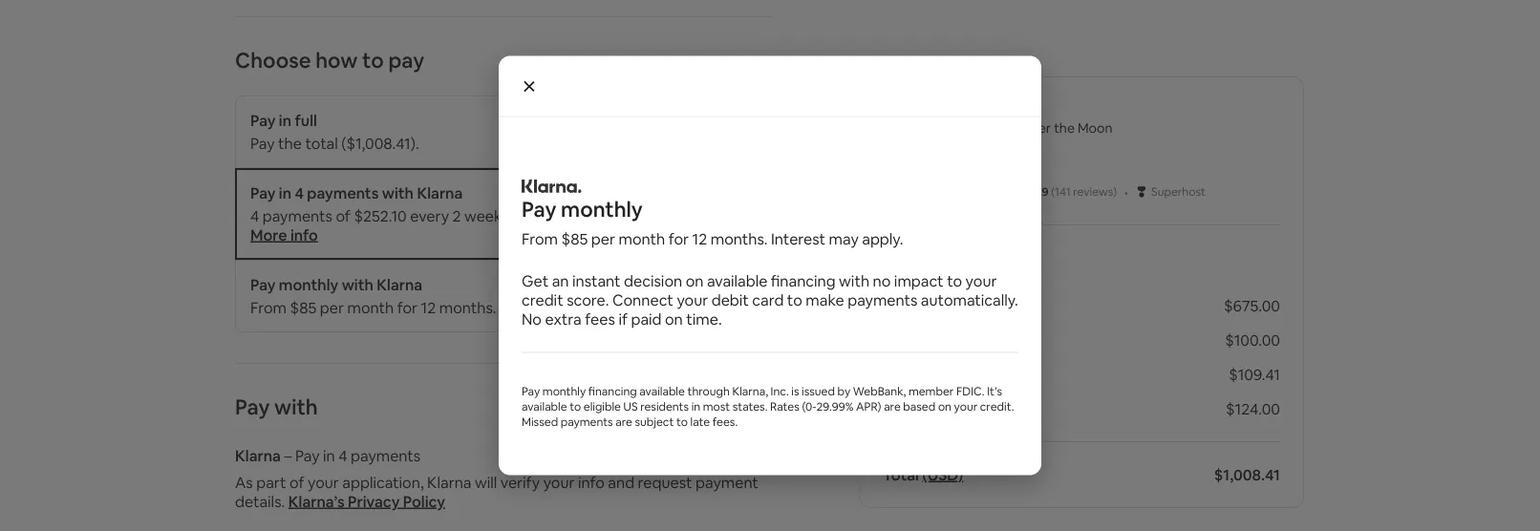 Task type: vqa. For each thing, say whether or not it's contained in the screenshot.
Monthly associated with Pay monthly
yes



Task type: describe. For each thing, give the bounding box(es) containing it.
residents
[[640, 399, 689, 414]]

–
[[284, 446, 292, 465]]

more info button for pay in 4 payments with klarna 4 payments of $252.10 every 2 weeks for 6 weeks. interest-free. more info
[[250, 225, 318, 245]]

months. inside pay monthly dialog
[[711, 229, 768, 249]]

taxes button
[[883, 399, 923, 418]]

2 vertical spatial 4
[[338, 446, 347, 465]]

card
[[752, 290, 784, 310]]

choose how to pay
[[235, 46, 424, 74]]

member
[[909, 384, 954, 398]]

pay with
[[235, 393, 318, 420]]

decision
[[624, 271, 682, 291]]

(usd)
[[922, 465, 963, 484]]

klarna inside as part of your application, klarna will verify your info and request payment details.
[[427, 472, 471, 492]]

choose
[[235, 46, 311, 74]]

details.
[[235, 492, 285, 511]]

per inside pay monthly dialog
[[591, 229, 615, 249]]

for inside pay in 4 payments with klarna 4 payments of $252.10 every 2 weeks for 6 weeks. interest-free. more info
[[512, 206, 533, 225]]

from $85 per month for 12 months. interest may apply.
[[522, 229, 903, 249]]

)
[[1113, 184, 1117, 199]]

with inside 'get an instant decision on available financing with no impact to your credit score. connect your debit card to make payments automatically. no extra fees if paid on time.'
[[839, 271, 870, 291]]

1 vertical spatial on
[[665, 310, 683, 329]]

(usd) button
[[922, 465, 963, 484]]

price
[[883, 247, 933, 274]]

as part of your application, klarna will verify your info and request payment details.
[[235, 472, 758, 511]]

to left "eligible"
[[570, 399, 581, 414]]

klarna,
[[732, 384, 768, 398]]

superhost
[[1151, 184, 1206, 199]]

get
[[522, 271, 549, 291]]

paid
[[631, 310, 662, 329]]

$135.00 x 5 nights
[[883, 296, 1007, 315]]

your left debit
[[677, 290, 708, 310]]

most
[[703, 399, 730, 414]]

12 inside pay monthly with klarna from $85 per month for 12 months. interest may apply. more info
[[421, 298, 436, 317]]

klarna's privacy policy
[[288, 492, 445, 511]]

($1,008.41).
[[341, 133, 419, 153]]

1 horizontal spatial are
[[884, 399, 901, 414]]

6
[[536, 206, 545, 225]]

issued
[[802, 384, 835, 398]]

is
[[791, 384, 799, 398]]

debit
[[712, 290, 749, 310]]

with inside pay monthly with klarna from $85 per month for 12 months. interest may apply. more info
[[342, 275, 373, 294]]

by
[[838, 384, 851, 398]]

if
[[619, 310, 628, 329]]

interest inside pay monthly with klarna from $85 per month for 12 months. interest may apply. more info
[[500, 298, 554, 317]]

with inside pay in 4 payments with klarna 4 payments of $252.10 every 2 weeks for 6 weeks. interest-free. more info
[[382, 183, 414, 203]]

pay monthly with klarna from $85 per month for 12 months. interest may apply. more info
[[250, 275, 703, 317]]

$85 inside pay monthly dialog
[[561, 229, 588, 249]]

(0-
[[802, 399, 816, 414]]

1 horizontal spatial the
[[1054, 119, 1075, 137]]

info inside pay monthly with klarna from $85 per month for 12 months. interest may apply. more info
[[675, 298, 703, 317]]

inc.
[[771, 384, 789, 398]]

apr)
[[856, 399, 881, 414]]

of inside pay in 4 payments with klarna 4 payments of $252.10 every 2 weeks for 6 weeks. interest-free. more info
[[336, 206, 351, 225]]

part
[[256, 472, 286, 492]]

details
[[937, 247, 1003, 274]]

pay for pay monthly financing available through klarna, inc. is issued by webbank, member fdic. it's available to eligible us residents in most states. rates (0-29.99% apr) are based on your credit. missed payments are subject to late fees.
[[522, 384, 540, 398]]

1 horizontal spatial 4
[[295, 183, 304, 203]]

in inside pay in full pay the total ($1,008.41).
[[279, 110, 291, 130]]

request
[[638, 472, 692, 492]]

2
[[452, 206, 461, 225]]

klarna's
[[288, 492, 345, 511]]

as
[[235, 472, 253, 492]]

an
[[552, 271, 569, 291]]

weeks
[[464, 206, 509, 225]]

nights
[[964, 296, 1007, 315]]

fees.
[[712, 414, 738, 429]]

eligible
[[584, 399, 621, 414]]

12 inside pay monthly dialog
[[692, 229, 707, 249]]

$252.10
[[354, 206, 407, 225]]

monthly for pay monthly
[[561, 196, 643, 223]]

pay
[[388, 46, 424, 74]]

pay in full pay the total ($1,008.41).
[[250, 110, 419, 153]]

payments inside pay monthly financing available through klarna, inc. is issued by webbank, member fdic. it's available to eligible us residents in most states. rates (0-29.99% apr) are based on your credit. missed payments are subject to late fees.
[[561, 414, 613, 429]]

total
[[883, 465, 919, 484]]

no
[[522, 310, 542, 329]]

interest inside pay monthly dialog
[[771, 229, 826, 249]]

pay for pay monthly
[[522, 196, 556, 223]]

for inside pay monthly dialog
[[668, 229, 689, 249]]

fdic.
[[956, 384, 985, 398]]

with up –
[[274, 393, 318, 420]]

price details
[[883, 247, 1003, 274]]

(
[[1051, 184, 1055, 199]]

us
[[623, 399, 638, 414]]

connect
[[612, 290, 673, 310]]

payments down total
[[263, 206, 332, 225]]

full
[[295, 110, 317, 130]]

more info button for pay monthly with klarna from $85 per month for 12 months. interest may apply. more info
[[635, 298, 703, 317]]

$100.00
[[1225, 330, 1280, 350]]

5
[[952, 296, 960, 315]]

29.99%
[[816, 399, 854, 414]]

states.
[[733, 399, 768, 414]]

the inside pay in full pay the total ($1,008.41).
[[278, 133, 302, 153]]

pay monthly
[[522, 196, 643, 223]]

klarna – pay in 4 payments
[[235, 446, 421, 465]]

monthly for pay monthly with klarna from $85 per month for 12 months. interest may apply. more info
[[279, 275, 338, 294]]

•
[[1125, 182, 1128, 202]]

free.
[[660, 206, 692, 225]]

pay for pay monthly with klarna from $85 per month for 12 months. interest may apply. more info
[[250, 275, 276, 294]]

missed
[[522, 414, 558, 429]]

info inside pay in 4 payments with klarna 4 payments of $252.10 every 2 weeks for 6 weeks. interest-free. more info
[[290, 225, 318, 245]]

instant
[[572, 271, 621, 291]]

credit.
[[980, 399, 1014, 414]]

141
[[1055, 184, 1071, 199]]

verify
[[500, 472, 540, 492]]



Task type: locate. For each thing, give the bounding box(es) containing it.
12 down free. at left
[[692, 229, 707, 249]]

payments down "eligible"
[[561, 414, 613, 429]]

of left $252.10
[[336, 206, 351, 225]]

time.
[[686, 310, 722, 329]]

no
[[873, 271, 891, 291]]

more
[[250, 225, 287, 245], [635, 298, 672, 317]]

available up missed
[[522, 399, 567, 414]]

4.79 ( 141 reviews )
[[1026, 184, 1117, 199]]

rates
[[770, 399, 799, 414]]

1 horizontal spatial $85
[[561, 229, 588, 249]]

in inside pay in 4 payments with klarna 4 payments of $252.10 every 2 weeks for 6 weeks. interest-free. more info
[[279, 183, 291, 203]]

klarna
[[417, 183, 463, 203], [377, 275, 423, 294], [235, 446, 281, 465], [427, 472, 471, 492]]

1 vertical spatial interest
[[500, 298, 554, 317]]

payments down price
[[848, 290, 918, 310]]

available inside 'get an instant decision on available financing with no impact to your credit score. connect your debit card to make payments automatically. no extra fees if paid on time.'
[[707, 271, 768, 291]]

klarna's privacy policy link
[[288, 492, 445, 511]]

application,
[[342, 472, 424, 492]]

1 horizontal spatial may
[[829, 229, 859, 249]]

financing inside 'get an instant decision on available financing with no impact to your credit score. connect your debit card to make payments automatically. no extra fees if paid on time.'
[[771, 271, 836, 291]]

0 horizontal spatial 12
[[421, 298, 436, 317]]

12
[[692, 229, 707, 249], [421, 298, 436, 317]]

2 horizontal spatial on
[[938, 399, 952, 414]]

0 vertical spatial may
[[829, 229, 859, 249]]

0 vertical spatial 12
[[692, 229, 707, 249]]

through
[[687, 384, 730, 398]]

taxes
[[883, 399, 923, 418]]

from
[[522, 229, 558, 249], [250, 298, 287, 317]]

the down full
[[278, 133, 302, 153]]

on inside pay monthly financing available through klarna, inc. is issued by webbank, member fdic. it's available to eligible us residents in most states. rates (0-29.99% apr) are based on your credit. missed payments are subject to late fees.
[[938, 399, 952, 414]]

0 horizontal spatial on
[[665, 310, 683, 329]]

are down webbank,
[[884, 399, 901, 414]]

1 vertical spatial from
[[250, 298, 287, 317]]

payments inside 'get an instant decision on available financing with no impact to your credit score. connect your debit card to make payments automatically. no extra fees if paid on time.'
[[848, 290, 918, 310]]

pay monthly dialog
[[499, 56, 1041, 475]]

0 vertical spatial apply.
[[862, 229, 903, 249]]

2 vertical spatial monthly
[[542, 384, 586, 398]]

$85
[[561, 229, 588, 249], [290, 298, 317, 317]]

automatically.
[[921, 290, 1018, 310]]

subject
[[635, 414, 674, 429]]

0 vertical spatial monthly
[[561, 196, 643, 223]]

x
[[941, 296, 949, 315]]

privacy
[[348, 492, 400, 511]]

will
[[475, 472, 497, 492]]

in up late
[[691, 399, 700, 414]]

0 vertical spatial months.
[[711, 229, 768, 249]]

1 vertical spatial may
[[558, 298, 587, 317]]

fees
[[585, 310, 615, 329]]

based
[[903, 399, 936, 414]]

$1,008.41
[[1214, 465, 1280, 484]]

1 vertical spatial 4
[[250, 206, 259, 225]]

1 vertical spatial months.
[[439, 298, 496, 317]]

0 vertical spatial more info button
[[250, 225, 318, 245]]

pay for pay in full pay the total ($1,008.41).
[[250, 110, 276, 130]]

0 horizontal spatial financing
[[588, 384, 637, 398]]

on down member at the right of page
[[938, 399, 952, 414]]

1 vertical spatial 12
[[421, 298, 436, 317]]

it's
[[987, 384, 1002, 398]]

financing
[[771, 271, 836, 291], [588, 384, 637, 398]]

interest up make
[[771, 229, 826, 249]]

0 vertical spatial from
[[522, 229, 558, 249]]

financing right debit
[[771, 271, 836, 291]]

interest down get
[[500, 298, 554, 317]]

$135.00
[[883, 296, 937, 315]]

0 horizontal spatial more
[[250, 225, 287, 245]]

total (usd)
[[883, 465, 963, 484]]

1 horizontal spatial for
[[512, 206, 533, 225]]

0 horizontal spatial more info button
[[250, 225, 318, 245]]

0 vertical spatial info
[[290, 225, 318, 245]]

info left debit
[[675, 298, 703, 317]]

1 horizontal spatial more info button
[[635, 298, 703, 317]]

of
[[336, 206, 351, 225], [290, 472, 304, 492]]

$109.41
[[1229, 364, 1280, 384]]

with
[[382, 183, 414, 203], [839, 271, 870, 291], [342, 275, 373, 294], [274, 393, 318, 420]]

available up residents
[[639, 384, 685, 398]]

0 vertical spatial more
[[250, 225, 287, 245]]

make
[[806, 290, 844, 310]]

pay inside pay in 4 payments with klarna 4 payments of $252.10 every 2 weeks for 6 weeks. interest-free. more info
[[250, 183, 276, 203]]

1 horizontal spatial on
[[686, 271, 704, 291]]

1 vertical spatial more info button
[[635, 298, 703, 317]]

0 horizontal spatial months.
[[439, 298, 496, 317]]

1 horizontal spatial interest
[[771, 229, 826, 249]]

pay for pay with
[[235, 393, 270, 420]]

are down us
[[615, 414, 632, 429]]

pay inside pay monthly with klarna from $85 per month for 12 months. interest may apply. more info
[[250, 275, 276, 294]]

on up time.
[[686, 271, 704, 291]]

get an instant decision on available financing with no impact to your credit score. connect your debit card to make payments automatically. no extra fees if paid on time.
[[522, 271, 1018, 329]]

0 horizontal spatial for
[[397, 298, 418, 317]]

0 horizontal spatial interest
[[500, 298, 554, 317]]

0 horizontal spatial the
[[278, 133, 302, 153]]

2 vertical spatial on
[[938, 399, 952, 414]]

score.
[[567, 290, 609, 310]]

monthly for pay monthly financing available through klarna, inc. is issued by webbank, member fdic. it's available to eligible us residents in most states. rates (0-29.99% apr) are based on your credit. missed payments are subject to late fees.
[[542, 384, 586, 398]]

apply. inside pay monthly with klarna from $85 per month for 12 months. interest may apply. more info
[[591, 298, 632, 317]]

for down free. at left
[[668, 229, 689, 249]]

for down 'every'
[[397, 298, 418, 317]]

0 horizontal spatial from
[[250, 298, 287, 317]]

1 vertical spatial financing
[[588, 384, 637, 398]]

$675.00
[[1224, 296, 1280, 315]]

the left moon
[[1054, 119, 1075, 137]]

in down pay in full pay the total ($1,008.41).
[[279, 183, 291, 203]]

$85 inside pay monthly with klarna from $85 per month for 12 months. interest may apply. more info
[[290, 298, 317, 317]]

0 horizontal spatial per
[[320, 298, 344, 317]]

your down klarna – pay in 4 payments
[[308, 472, 339, 492]]

1 vertical spatial $85
[[290, 298, 317, 317]]

available
[[707, 271, 768, 291], [639, 384, 685, 398], [522, 399, 567, 414]]

in right –
[[323, 446, 335, 465]]

month down $252.10
[[347, 298, 394, 317]]

payment
[[696, 472, 758, 492]]

month inside dialog
[[619, 229, 665, 249]]

for
[[512, 206, 533, 225], [668, 229, 689, 249], [397, 298, 418, 317]]

1 horizontal spatial more
[[635, 298, 672, 317]]

monthly inside pay monthly financing available through klarna, inc. is issued by webbank, member fdic. it's available to eligible us residents in most states. rates (0-29.99% apr) are based on your credit. missed payments are subject to late fees.
[[542, 384, 586, 398]]

4
[[295, 183, 304, 203], [250, 206, 259, 225], [338, 446, 347, 465]]

1 vertical spatial info
[[675, 298, 703, 317]]

1 horizontal spatial available
[[639, 384, 685, 398]]

of inside as part of your application, klarna will verify your info and request payment details.
[[290, 472, 304, 492]]

pay for pay in 4 payments with klarna 4 payments of $252.10 every 2 weeks for 6 weeks. interest-free. more info
[[250, 183, 276, 203]]

your right verify
[[543, 472, 575, 492]]

12 down 'every'
[[421, 298, 436, 317]]

klarna image
[[522, 180, 582, 193]]

apply. down instant
[[591, 298, 632, 317]]

pay in 4 payments with klarna 4 payments of $252.10 every 2 weeks for 6 weeks. interest-free. more info
[[250, 183, 692, 245]]

klarna down $252.10
[[377, 275, 423, 294]]

to left late
[[676, 414, 688, 429]]

klarna up part
[[235, 446, 281, 465]]

0 horizontal spatial info
[[290, 225, 318, 245]]

info
[[290, 225, 318, 245], [675, 298, 703, 317], [578, 472, 605, 492]]

1 vertical spatial of
[[290, 472, 304, 492]]

under
[[1013, 119, 1051, 137]]

payments up $252.10
[[307, 183, 379, 203]]

monthly inside pay monthly with klarna from $85 per month for 12 months. interest may apply. more info
[[279, 275, 338, 294]]

per inside pay monthly with klarna from $85 per month for 12 months. interest may apply. more info
[[320, 298, 344, 317]]

2 horizontal spatial 4
[[338, 446, 347, 465]]

of right part
[[290, 472, 304, 492]]

policy
[[403, 492, 445, 511]]

more inside pay in 4 payments with klarna 4 payments of $252.10 every 2 weeks for 6 weeks. interest-free. more info
[[250, 225, 287, 245]]

may down an
[[558, 298, 587, 317]]

1 horizontal spatial of
[[336, 206, 351, 225]]

info left $252.10
[[290, 225, 318, 245]]

with left no
[[839, 271, 870, 291]]

2 horizontal spatial for
[[668, 229, 689, 249]]

may up make
[[829, 229, 859, 249]]

for inside pay monthly with klarna from $85 per month for 12 months. interest may apply. more info
[[397, 298, 418, 317]]

moon
[[1078, 119, 1113, 137]]

0 vertical spatial of
[[336, 206, 351, 225]]

the
[[1054, 119, 1075, 137], [278, 133, 302, 153]]

to up 5
[[947, 271, 962, 291]]

0 vertical spatial $85
[[561, 229, 588, 249]]

more info button
[[250, 225, 318, 245], [635, 298, 703, 317]]

for left 6
[[512, 206, 533, 225]]

may inside pay monthly with klarna from $85 per month for 12 months. interest may apply. more info
[[558, 298, 587, 317]]

0 vertical spatial for
[[512, 206, 533, 225]]

2 horizontal spatial info
[[675, 298, 703, 317]]

months. left the 'no'
[[439, 298, 496, 317]]

late
[[690, 414, 710, 429]]

more inside pay monthly with klarna from $85 per month for 12 months. interest may apply. more info
[[635, 298, 672, 317]]

1 vertical spatial per
[[320, 298, 344, 317]]

$124.00
[[1226, 399, 1280, 418]]

info left the and
[[578, 472, 605, 492]]

pay
[[250, 110, 276, 130], [250, 133, 275, 153], [250, 183, 276, 203], [522, 196, 556, 223], [250, 275, 276, 294], [522, 384, 540, 398], [235, 393, 270, 420], [295, 446, 320, 465]]

None radio
[[734, 183, 755, 204], [734, 275, 755, 296], [734, 183, 755, 204], [734, 275, 755, 296]]

0 horizontal spatial apply.
[[591, 298, 632, 317]]

0 horizontal spatial 4
[[250, 206, 259, 225]]

financing up "eligible"
[[588, 384, 637, 398]]

0 horizontal spatial $85
[[290, 298, 317, 317]]

to left pay
[[362, 46, 384, 74]]

pay inside pay monthly financing available through klarna, inc. is issued by webbank, member fdic. it's available to eligible us residents in most states. rates (0-29.99% apr) are based on your credit. missed payments are subject to late fees.
[[522, 384, 540, 398]]

1 horizontal spatial from
[[522, 229, 558, 249]]

months. up debit
[[711, 229, 768, 249]]

0 vertical spatial financing
[[771, 271, 836, 291]]

1 vertical spatial apply.
[[591, 298, 632, 317]]

klarna left will
[[427, 472, 471, 492]]

None radio
[[734, 111, 755, 132]]

1 vertical spatial monthly
[[279, 275, 338, 294]]

months. inside pay monthly with klarna from $85 per month for 12 months. interest may apply. more info
[[439, 298, 496, 317]]

1 horizontal spatial info
[[578, 472, 605, 492]]

from inside pay monthly dialog
[[522, 229, 558, 249]]

4.79
[[1026, 184, 1049, 199]]

0 horizontal spatial of
[[290, 472, 304, 492]]

total
[[305, 133, 338, 153]]

month inside pay monthly with klarna from $85 per month for 12 months. interest may apply. more info
[[347, 298, 394, 317]]

0 horizontal spatial available
[[522, 399, 567, 414]]

1 vertical spatial month
[[347, 298, 394, 317]]

your down the fdic.
[[954, 399, 978, 414]]

your inside pay monthly financing available through klarna, inc. is issued by webbank, member fdic. it's available to eligible us residents in most states. rates (0-29.99% apr) are based on your credit. missed payments are subject to late fees.
[[954, 399, 978, 414]]

klarna inside pay in 4 payments with klarna 4 payments of $252.10 every 2 weeks for 6 weeks. interest-free. more info
[[417, 183, 463, 203]]

1 horizontal spatial financing
[[771, 271, 836, 291]]

financing inside pay monthly financing available through klarna, inc. is issued by webbank, member fdic. it's available to eligible us residents in most states. rates (0-29.99% apr) are based on your credit. missed payments are subject to late fees.
[[588, 384, 637, 398]]

month down interest-
[[619, 229, 665, 249]]

to right card
[[787, 290, 802, 310]]

in left full
[[279, 110, 291, 130]]

weeks.
[[548, 206, 597, 225]]

webbank,
[[853, 384, 906, 398]]

0 horizontal spatial may
[[558, 298, 587, 317]]

0 horizontal spatial month
[[347, 298, 394, 317]]

2 vertical spatial for
[[397, 298, 418, 317]]

apply. up no
[[862, 229, 903, 249]]

from inside pay monthly with klarna from $85 per month for 12 months. interest may apply. more info
[[250, 298, 287, 317]]

payments up application,
[[351, 446, 421, 465]]

0 horizontal spatial are
[[615, 414, 632, 429]]

1 horizontal spatial apply.
[[862, 229, 903, 249]]

0 vertical spatial interest
[[771, 229, 826, 249]]

klarna up 'every'
[[417, 183, 463, 203]]

available down from $85 per month for 12 months. interest may apply.
[[707, 271, 768, 291]]

may inside pay monthly dialog
[[829, 229, 859, 249]]

apply. inside pay monthly dialog
[[862, 229, 903, 249]]

and
[[608, 472, 635, 492]]

1 vertical spatial for
[[668, 229, 689, 249]]

your up nights
[[966, 271, 997, 291]]

klarna inside pay monthly with klarna from $85 per month for 12 months. interest may apply. more info
[[377, 275, 423, 294]]

2 horizontal spatial available
[[707, 271, 768, 291]]

impact
[[894, 271, 944, 291]]

0 vertical spatial 4
[[295, 183, 304, 203]]

in inside pay monthly financing available through klarna, inc. is issued by webbank, member fdic. it's available to eligible us residents in most states. rates (0-29.99% apr) are based on your credit. missed payments are subject to late fees.
[[691, 399, 700, 414]]

apply.
[[862, 229, 903, 249], [591, 298, 632, 317]]

0 vertical spatial per
[[591, 229, 615, 249]]

1 horizontal spatial per
[[591, 229, 615, 249]]

0 vertical spatial month
[[619, 229, 665, 249]]

info inside as part of your application, klarna will verify your info and request payment details.
[[578, 472, 605, 492]]

are
[[884, 399, 901, 414], [615, 414, 632, 429]]

1 vertical spatial more
[[635, 298, 672, 317]]

pay monthly financing available through klarna, inc. is issued by webbank, member fdic. it's available to eligible us residents in most states. rates (0-29.99% apr) are based on your credit. missed payments are subject to late fees.
[[522, 384, 1014, 429]]

2 vertical spatial info
[[578, 472, 605, 492]]

with up $252.10
[[382, 183, 414, 203]]

0 vertical spatial on
[[686, 271, 704, 291]]

every
[[410, 206, 449, 225]]

interest
[[771, 229, 826, 249], [500, 298, 554, 317]]

with down $252.10
[[342, 275, 373, 294]]

1 horizontal spatial months.
[[711, 229, 768, 249]]

extra
[[545, 310, 582, 329]]

on right paid
[[665, 310, 683, 329]]

1 horizontal spatial month
[[619, 229, 665, 249]]

1 horizontal spatial 12
[[692, 229, 707, 249]]



